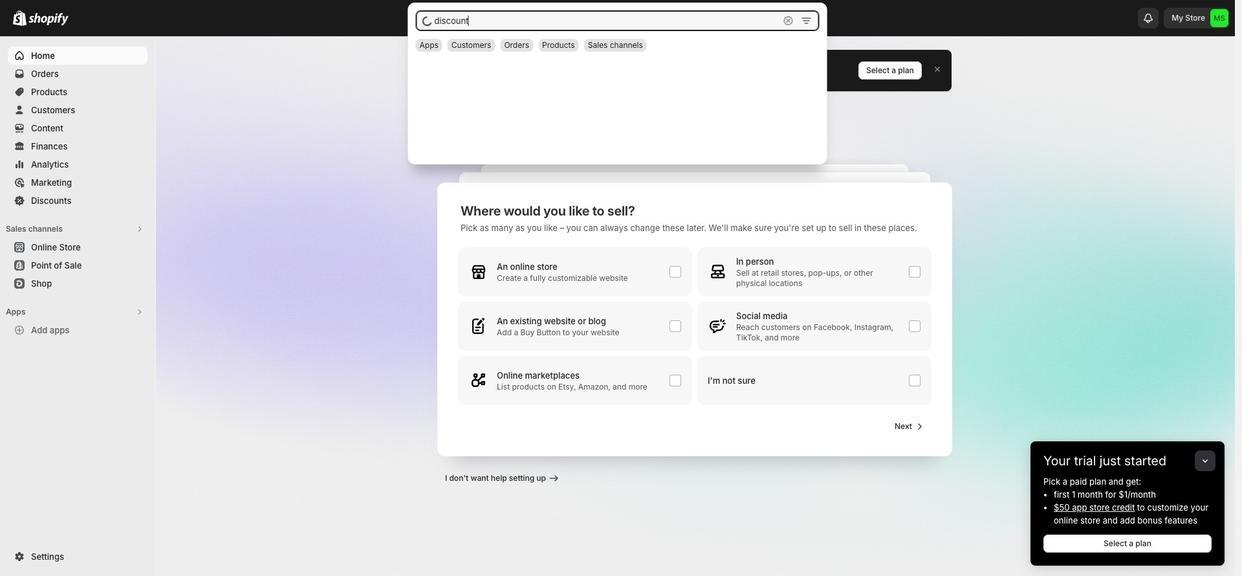 Task type: vqa. For each thing, say whether or not it's contained in the screenshot.
search text box at the top of the page
yes



Task type: locate. For each thing, give the bounding box(es) containing it.
Search text field
[[433, 10, 777, 31]]

shopify image
[[28, 13, 69, 26]]



